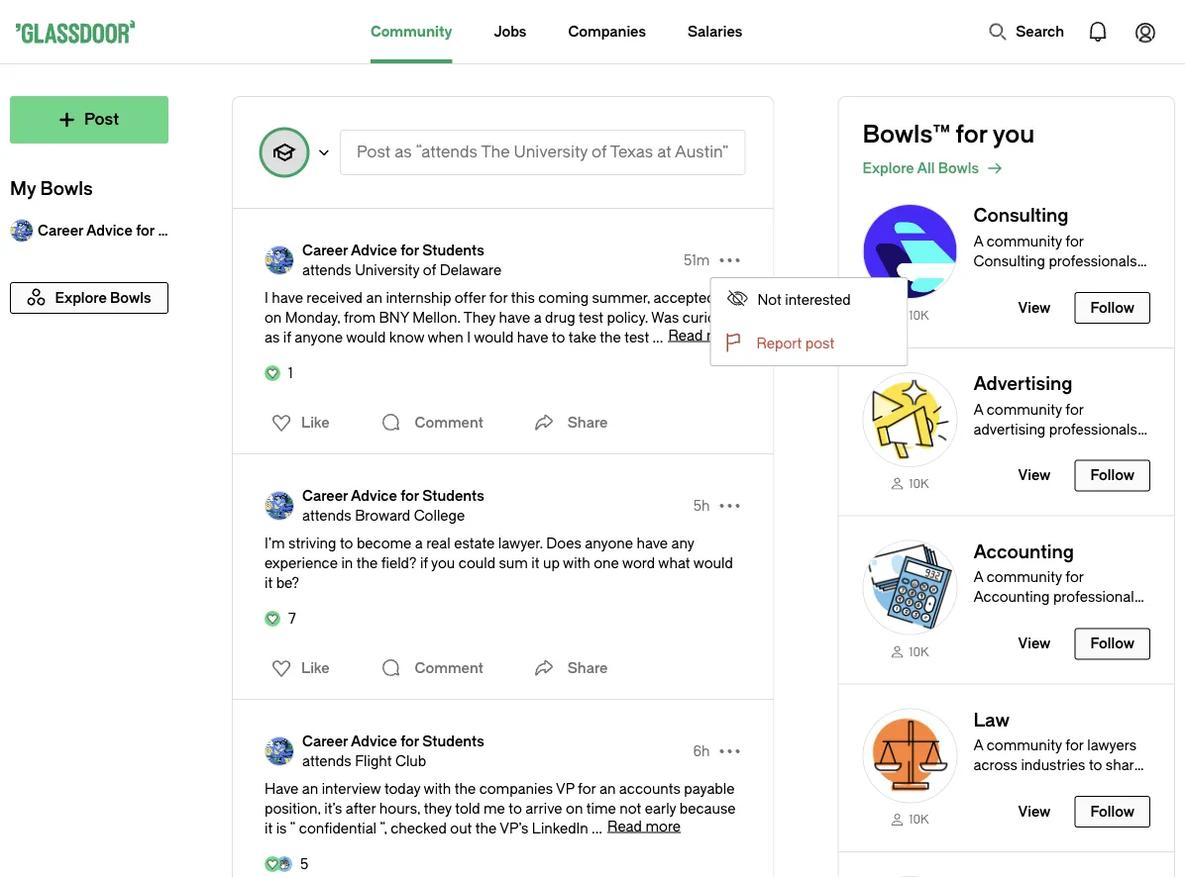 Task type: describe. For each thing, give the bounding box(es) containing it.
image for bowl image for advertising
[[862, 372, 958, 467]]

read for was
[[668, 327, 703, 344]]

after
[[346, 801, 376, 817]]

toogle identity image
[[261, 129, 308, 176]]

with inside i'm striving to become a real estate lawyer. does anyone have any experience in the field? if you could sum it up with one word what would it be?
[[563, 555, 590, 572]]

salaries
[[688, 23, 742, 40]]

not
[[757, 292, 782, 308]]

10k for accounting
[[909, 645, 929, 659]]

share for career advice for students attends broward college
[[568, 660, 608, 677]]

career for career advice for students
[[38, 222, 83, 239]]

estate
[[454, 536, 495, 552]]

any
[[671, 536, 694, 552]]

professionals for advertising
[[1049, 421, 1137, 438]]

sum
[[499, 555, 528, 572]]

... inside have an interview today with the companies vp for an accounts payable position, it's after hours, they told me to arrive on time not early because it is " confidential ", checked out the vp's linkedin ...
[[592, 821, 602, 837]]

if inside i have received an internship offer for this coming summer, accepted it on monday, from bny mellon. they have a drug test policy. was curious as if anyone would know when i would have to take the test ...
[[283, 329, 291, 346]]

with inside have an interview today with the companies vp for an accounts payable position, it's after hours, they told me to arrive on time not early because it is " confidential ", checked out the vp's linkedin ...
[[424, 781, 451, 798]]

accepted
[[654, 290, 715, 306]]

checked
[[391, 821, 447, 837]]

"attends
[[416, 143, 478, 162]]

up
[[543, 555, 560, 572]]

explore all bowls
[[862, 160, 979, 176]]

word
[[622, 555, 655, 572]]

read more for early
[[607, 819, 681, 835]]

all
[[917, 160, 935, 176]]

for inside consulting a community for consulting professionals across companies
[[1065, 233, 1084, 250]]

internship
[[386, 290, 451, 306]]

for inside i have received an internship offer for this coming summer, accepted it on monday, from bny mellon. they have a drug test policy. was curious as if anyone would know when i would have to take the test ...
[[489, 290, 508, 306]]

share for career advice for students attends university of delaware
[[568, 415, 608, 431]]

be?
[[276, 575, 299, 592]]

career advice for students link for career advice for students attends broward college
[[302, 487, 484, 506]]

mellon.
[[412, 310, 461, 326]]

7
[[288, 611, 296, 627]]

5
[[300, 857, 308, 873]]

1 10k from the top
[[909, 309, 929, 323]]

they
[[424, 801, 452, 817]]

career for career advice for students attends broward college
[[302, 488, 348, 504]]

community for law
[[987, 738, 1062, 754]]

vp's
[[500, 821, 529, 837]]

texas
[[610, 143, 653, 162]]

advertising a community for advertising professionals across companies
[[973, 374, 1137, 458]]

at
[[657, 143, 671, 162]]

image for bowl image for law
[[862, 709, 958, 804]]

have up monday,
[[272, 290, 303, 306]]

0 horizontal spatial test
[[579, 310, 603, 326]]

not
[[620, 801, 641, 817]]

the
[[481, 143, 510, 162]]

3 10k link from the top
[[862, 644, 958, 660]]

jobs
[[494, 23, 527, 40]]

a inside i have received an internship offer for this coming summer, accepted it on monday, from bny mellon. they have a drug test policy. was curious as if anyone would know when i would have to take the test ...
[[534, 310, 542, 326]]

does
[[546, 536, 581, 552]]

in
[[341, 555, 353, 572]]

bny
[[379, 310, 409, 326]]

received
[[307, 290, 363, 306]]

advice for career advice for students attends flight club
[[351, 734, 397, 750]]

the down "me" at the bottom left
[[475, 821, 497, 837]]

time
[[586, 801, 616, 817]]

if inside i'm striving to become a real estate lawyer. does anyone have any experience in the field? if you could sum it up with one word what would it be?
[[420, 555, 428, 572]]

monday,
[[285, 310, 340, 326]]

1 vertical spatial bowls
[[40, 179, 93, 200]]

my bowls
[[10, 179, 93, 200]]

have inside i'm striving to become a real estate lawyer. does anyone have any experience in the field? if you could sum it up with one word what would it be?
[[637, 536, 668, 552]]

0 horizontal spatial would
[[346, 329, 386, 346]]

a inside i'm striving to become a real estate lawyer. does anyone have any experience in the field? if you could sum it up with one word what would it be?
[[415, 536, 423, 552]]

professionals for consulting
[[1049, 253, 1137, 270]]

experiences
[[973, 778, 1054, 794]]

have an interview today with the companies vp for an accounts payable position, it's after hours, they told me to arrive on time not early because it is " confidential ", checked out the vp's linkedin ...
[[265, 781, 736, 837]]

like for 7
[[301, 660, 330, 677]]

advice for career advice for students
[[86, 222, 133, 239]]

i'm
[[265, 536, 285, 552]]

report post
[[756, 335, 834, 352]]

interested
[[785, 292, 851, 308]]

students for career advice for students attends university of delaware
[[422, 242, 484, 259]]

real
[[426, 536, 451, 552]]

it inside i have received an internship offer for this coming summer, accepted it on monday, from bny mellon. they have a drug test policy. was curious as if anyone would know when i would have to take the test ...
[[718, 290, 727, 306]]

it left 'up'
[[531, 555, 540, 572]]

lawyers
[[1087, 738, 1137, 754]]

accounts
[[619, 781, 681, 798]]

2 horizontal spatial an
[[599, 781, 616, 798]]

become
[[357, 536, 411, 552]]

law
[[973, 710, 1010, 731]]

career advice for students link down my bowls at top
[[10, 211, 220, 251]]

of inside career advice for students attends university of delaware
[[423, 262, 436, 278]]

anyone inside i have received an internship offer for this coming summer, accepted it on monday, from bny mellon. they have a drug test policy. was curious as if anyone would know when i would have to take the test ...
[[295, 329, 343, 346]]

companies for advertising
[[1021, 441, 1095, 458]]

post as "attends the university of texas at austin"
[[357, 143, 729, 162]]

6h
[[693, 744, 710, 760]]

what
[[658, 555, 690, 572]]

companies for consulting
[[1021, 273, 1095, 289]]

career advice for students attends flight club
[[302, 734, 484, 770]]

bowls™
[[862, 121, 950, 149]]

it inside have an interview today with the companies vp for an accounts payable position, it's after hours, they told me to arrive on time not early because it is " confidential ", checked out the vp's linkedin ...
[[265, 821, 273, 837]]

industries
[[1021, 758, 1085, 774]]

curious
[[683, 310, 732, 326]]

experience
[[265, 555, 338, 572]]

told
[[455, 801, 480, 817]]

to inside i'm striving to become a real estate lawyer. does anyone have any experience in the field? if you could sum it up with one word what would it be?
[[340, 536, 353, 552]]

1 vertical spatial i
[[467, 329, 471, 346]]

career advice for students link for career advice for students attends university of delaware
[[302, 241, 502, 261]]

i have received an internship offer for this coming summer, accepted it on monday, from bny mellon. they have a drug test policy. was curious as if anyone would know when i would have to take the test ...
[[265, 290, 732, 346]]

because
[[680, 801, 736, 817]]

have down this
[[499, 310, 530, 326]]

offer
[[455, 290, 486, 306]]

jobs link
[[494, 0, 527, 63]]

1 horizontal spatial test
[[624, 329, 649, 346]]

for inside advertising a community for advertising professionals across companies
[[1065, 402, 1084, 418]]

share menu
[[710, 277, 908, 367]]

broward
[[355, 508, 410, 524]]

10k link for advertising
[[862, 475, 958, 492]]

read more button for curious
[[668, 327, 742, 344]]

1 consulting from the top
[[973, 206, 1069, 226]]

advertising
[[973, 421, 1046, 438]]

consulting a community for consulting professionals across companies
[[973, 206, 1137, 289]]

2 consulting from the top
[[973, 253, 1045, 270]]

community
[[371, 23, 452, 40]]

drug
[[545, 310, 575, 326]]

a for law
[[973, 738, 983, 754]]

position,
[[265, 801, 321, 817]]

5h link
[[693, 496, 710, 516]]

across inside law a community for lawyers across industries to share experiences and compare notes
[[973, 758, 1018, 774]]

take
[[569, 329, 596, 346]]

career advice for students
[[38, 222, 220, 239]]

"
[[290, 821, 296, 837]]

was
[[651, 310, 679, 326]]

companies
[[568, 23, 646, 40]]

and
[[1057, 778, 1082, 794]]

career for career advice for students attends university of delaware
[[302, 242, 348, 259]]

i'm striving to become a real estate lawyer. does anyone have any experience in the field? if you could sum it up with one word what would it be?
[[265, 536, 733, 592]]

know
[[389, 329, 424, 346]]

image for post author image for career advice for students attends university of delaware
[[265, 246, 294, 275]]

university inside button
[[514, 143, 588, 162]]

it left be?
[[265, 575, 273, 592]]

read for not
[[607, 819, 642, 835]]

students for career advice for students attends flight club
[[422, 734, 484, 750]]

image for bowl image for consulting
[[862, 204, 958, 299]]

explore all bowls link
[[862, 157, 1174, 180]]

1
[[288, 365, 293, 381]]

one
[[594, 555, 619, 572]]

10k link for law
[[862, 812, 958, 828]]

more for curious
[[706, 327, 742, 344]]

a for advertising
[[973, 402, 983, 418]]

report
[[756, 335, 802, 352]]

lawyer.
[[498, 536, 543, 552]]

companies link
[[568, 0, 646, 63]]

interview
[[322, 781, 381, 798]]

accounting
[[973, 542, 1074, 563]]

search button
[[978, 12, 1074, 52]]



Task type: locate. For each thing, give the bounding box(es) containing it.
would inside i'm striving to become a real estate lawyer. does anyone have any experience in the field? if you could sum it up with one word what would it be?
[[693, 555, 733, 572]]

1 vertical spatial read
[[607, 819, 642, 835]]

the
[[600, 329, 621, 346], [356, 555, 378, 572], [455, 781, 476, 798], [475, 821, 497, 837]]

1 share from the top
[[568, 415, 608, 431]]

more down curious
[[706, 327, 742, 344]]

...
[[652, 329, 663, 346], [592, 821, 602, 837]]

1 like from the top
[[301, 415, 330, 431]]

on left monday,
[[265, 310, 282, 326]]

anyone up one at the right of page
[[585, 536, 633, 552]]

0 vertical spatial if
[[283, 329, 291, 346]]

it left is
[[265, 821, 273, 837]]

could
[[459, 555, 495, 572]]

confidential
[[299, 821, 377, 837]]

0 horizontal spatial on
[[265, 310, 282, 326]]

1 vertical spatial like button
[[260, 653, 336, 685]]

read more down not
[[607, 819, 681, 835]]

1 vertical spatial comment button
[[375, 649, 488, 689]]

2 vertical spatial image for post author image
[[265, 737, 294, 767]]

2 attends from the top
[[302, 508, 351, 524]]

read more down curious
[[668, 327, 742, 344]]

as inside button
[[395, 143, 412, 162]]

comment button down when
[[375, 403, 488, 443]]

1 vertical spatial on
[[566, 801, 583, 817]]

0 horizontal spatial an
[[302, 781, 318, 798]]

4 10k link from the top
[[862, 812, 958, 828]]

1 vertical spatial ...
[[592, 821, 602, 837]]

1 horizontal spatial read
[[668, 327, 703, 344]]

comment button up career advice for students attends flight club
[[375, 649, 488, 689]]

1 horizontal spatial as
[[395, 143, 412, 162]]

like button for 7
[[260, 653, 336, 685]]

career inside career advice for students attends university of delaware
[[302, 242, 348, 259]]

from
[[344, 310, 376, 326]]

0 vertical spatial professionals
[[1049, 253, 1137, 270]]

6h link
[[693, 742, 710, 762]]

share
[[568, 415, 608, 431], [568, 660, 608, 677]]

a up advertising
[[973, 402, 983, 418]]

10k link
[[862, 307, 958, 324], [862, 475, 958, 492], [862, 644, 958, 660], [862, 812, 958, 828]]

1 like button from the top
[[260, 407, 336, 439]]

students
[[158, 222, 220, 239], [422, 242, 484, 259], [422, 488, 484, 504], [422, 734, 484, 750]]

1 vertical spatial read more
[[607, 819, 681, 835]]

like button for 1
[[260, 407, 336, 439]]

career inside career advice for students attends broward college
[[302, 488, 348, 504]]

0 horizontal spatial i
[[265, 290, 268, 306]]

0 vertical spatial university
[[514, 143, 588, 162]]

0 vertical spatial test
[[579, 310, 603, 326]]

they
[[464, 310, 495, 326]]

companies inside consulting a community for consulting professionals across companies
[[1021, 273, 1095, 289]]

community inside law a community for lawyers across industries to share experiences and compare notes
[[987, 738, 1062, 754]]

1 horizontal spatial university
[[514, 143, 588, 162]]

not interested
[[757, 292, 851, 308]]

for inside career advice for students attends broward college
[[400, 488, 419, 504]]

2 a from the top
[[973, 402, 983, 418]]

0 vertical spatial of
[[592, 143, 607, 162]]

1 vertical spatial a
[[415, 536, 423, 552]]

1 vertical spatial you
[[431, 555, 455, 572]]

1 vertical spatial with
[[424, 781, 451, 798]]

on
[[265, 310, 282, 326], [566, 801, 583, 817]]

law a community for lawyers across industries to share experiences and compare notes
[[973, 710, 1145, 814]]

1 horizontal spatial a
[[534, 310, 542, 326]]

1 horizontal spatial more
[[706, 327, 742, 344]]

advice inside career advice for students attends broward college
[[351, 488, 397, 504]]

0 horizontal spatial you
[[431, 555, 455, 572]]

career
[[38, 222, 83, 239], [302, 242, 348, 259], [302, 488, 348, 504], [302, 734, 348, 750]]

salaries link
[[688, 0, 742, 63]]

to inside i have received an internship offer for this coming summer, accepted it on monday, from bny mellon. they have a drug test policy. was curious as if anyone would know when i would have to take the test ...
[[552, 329, 565, 346]]

to down drug
[[552, 329, 565, 346]]

austin"
[[675, 143, 729, 162]]

have
[[265, 781, 299, 798]]

as inside i have received an internship offer for this coming summer, accepted it on monday, from bny mellon. they have a drug test policy. was curious as if anyone would know when i would have to take the test ...
[[265, 329, 280, 346]]

5h
[[693, 498, 710, 514]]

coming
[[538, 290, 589, 306]]

3 10k from the top
[[909, 645, 929, 659]]

0 vertical spatial you
[[993, 121, 1035, 149]]

0 horizontal spatial of
[[423, 262, 436, 278]]

post as "attends the university of texas at austin" button
[[340, 130, 746, 175]]

advice
[[86, 222, 133, 239], [351, 242, 397, 259], [351, 488, 397, 504], [351, 734, 397, 750]]

1 attends from the top
[[302, 262, 351, 278]]

3 a from the top
[[973, 738, 983, 754]]

this
[[511, 290, 535, 306]]

1 horizontal spatial you
[[993, 121, 1035, 149]]

image for post author image up i'm
[[265, 491, 294, 521]]

3 image for post author image from the top
[[265, 737, 294, 767]]

0 vertical spatial more
[[706, 327, 742, 344]]

attends for career advice for students attends university of delaware
[[302, 262, 351, 278]]

when
[[428, 329, 463, 346]]

advice for career advice for students attends university of delaware
[[351, 242, 397, 259]]

of up internship
[[423, 262, 436, 278]]

test up take
[[579, 310, 603, 326]]

bowls right "my"
[[40, 179, 93, 200]]

1 vertical spatial share
[[568, 660, 608, 677]]

0 vertical spatial anyone
[[295, 329, 343, 346]]

would down the they
[[474, 329, 514, 346]]

1 vertical spatial as
[[265, 329, 280, 346]]

university right the
[[514, 143, 588, 162]]

the inside i have received an internship offer for this coming summer, accepted it on monday, from bny mellon. they have a drug test policy. was curious as if anyone would know when i would have to take the test ...
[[600, 329, 621, 346]]

anyone inside i'm striving to become a real estate lawyer. does anyone have any experience in the field? if you could sum it up with one word what would it be?
[[585, 536, 633, 552]]

0 vertical spatial a
[[973, 233, 983, 250]]

professionals inside advertising a community for advertising professionals across companies
[[1049, 421, 1137, 438]]

community inside advertising a community for advertising professionals across companies
[[987, 402, 1062, 418]]

for inside have an interview today with the companies vp for an accounts payable position, it's after hours, they told me to arrive on time not early because it is " confidential ", checked out the vp's linkedin ...
[[578, 781, 596, 798]]

image for post author image up monday,
[[265, 246, 294, 275]]

have up word
[[637, 536, 668, 552]]

more down early
[[646, 819, 681, 835]]

read more button down curious
[[668, 327, 742, 344]]

1 vertical spatial like
[[301, 660, 330, 677]]

across inside advertising a community for advertising professionals across companies
[[973, 441, 1018, 458]]

0 horizontal spatial bowls
[[40, 179, 93, 200]]

2 comment from the top
[[415, 660, 483, 677]]

read down not
[[607, 819, 642, 835]]

the right in on the bottom
[[356, 555, 378, 572]]

you down real
[[431, 555, 455, 572]]

share
[[1106, 758, 1142, 774]]

compare
[[1085, 778, 1145, 794]]

you
[[993, 121, 1035, 149], [431, 555, 455, 572]]

career advice for students link for career advice for students attends flight club
[[302, 732, 484, 752]]

with down the does
[[563, 555, 590, 572]]

students inside career advice for students attends university of delaware
[[422, 242, 484, 259]]

2 like button from the top
[[260, 653, 336, 685]]

community up advertising
[[987, 402, 1062, 418]]

attends up 'striving'
[[302, 508, 351, 524]]

attends for career advice for students attends broward college
[[302, 508, 351, 524]]

career up interview
[[302, 734, 348, 750]]

across for consulting
[[973, 273, 1018, 289]]

share button for career advice for students attends university of delaware
[[528, 403, 608, 443]]

0 vertical spatial read
[[668, 327, 703, 344]]

advice up 'received' on the left of the page
[[351, 242, 397, 259]]

attends for career advice for students attends flight club
[[302, 754, 351, 770]]

1 share button from the top
[[528, 403, 608, 443]]

comment for college
[[415, 660, 483, 677]]

1 vertical spatial attends
[[302, 508, 351, 524]]

0 vertical spatial on
[[265, 310, 282, 326]]

advice down my bowls at top
[[86, 222, 133, 239]]

advertising
[[973, 374, 1072, 395]]

across inside consulting a community for consulting professionals across companies
[[973, 273, 1018, 289]]

0 vertical spatial as
[[395, 143, 412, 162]]

community up the industries
[[987, 738, 1062, 754]]

community link
[[371, 0, 452, 63]]

on inside i have received an internship offer for this coming summer, accepted it on monday, from bny mellon. they have a drug test policy. was curious as if anyone would know when i would have to take the test ...
[[265, 310, 282, 326]]

linkedin
[[532, 821, 588, 837]]

bowls™ for you
[[862, 121, 1035, 149]]

0 vertical spatial i
[[265, 290, 268, 306]]

0 vertical spatial bowls
[[938, 160, 979, 176]]

0 horizontal spatial read
[[607, 819, 642, 835]]

0 horizontal spatial university
[[355, 262, 420, 278]]

a inside law a community for lawyers across industries to share experiences and compare notes
[[973, 738, 983, 754]]

1 vertical spatial if
[[420, 555, 428, 572]]

share button for career advice for students attends broward college
[[528, 649, 608, 689]]

if down monday,
[[283, 329, 291, 346]]

have
[[272, 290, 303, 306], [499, 310, 530, 326], [517, 329, 548, 346], [637, 536, 668, 552]]

0 horizontal spatial ...
[[592, 821, 602, 837]]

a down law
[[973, 738, 983, 754]]

career up 'received' on the left of the page
[[302, 242, 348, 259]]

2 horizontal spatial would
[[693, 555, 733, 572]]

2 10k link from the top
[[862, 475, 958, 492]]

advice inside career advice for students attends university of delaware
[[351, 242, 397, 259]]

an inside i have received an internship offer for this coming summer, accepted it on monday, from bny mellon. they have a drug test policy. was curious as if anyone would know when i would have to take the test ...
[[366, 290, 382, 306]]

2 professionals from the top
[[1049, 421, 1137, 438]]

1 vertical spatial read more button
[[607, 819, 681, 835]]

career down my bowls at top
[[38, 222, 83, 239]]

read more button down not
[[607, 819, 681, 835]]

community down explore all bowls link
[[987, 233, 1062, 250]]

advice inside career advice for students attends flight club
[[351, 734, 397, 750]]

1 horizontal spatial would
[[474, 329, 514, 346]]

0 vertical spatial community
[[987, 233, 1062, 250]]

comment for of
[[415, 415, 483, 431]]

a inside consulting a community for consulting professionals across companies
[[973, 233, 983, 250]]

if down real
[[420, 555, 428, 572]]

of left texas
[[592, 143, 607, 162]]

1 vertical spatial share button
[[528, 649, 608, 689]]

... down was
[[652, 329, 663, 346]]

read more button for early
[[607, 819, 681, 835]]

a inside advertising a community for advertising professionals across companies
[[973, 402, 983, 418]]

policy.
[[607, 310, 648, 326]]

i left 'received' on the left of the page
[[265, 290, 268, 306]]

4 10k from the top
[[909, 814, 929, 827]]

with up they
[[424, 781, 451, 798]]

0 vertical spatial a
[[534, 310, 542, 326]]

1 across from the top
[[973, 273, 1018, 289]]

2 share from the top
[[568, 660, 608, 677]]

read down was
[[668, 327, 703, 344]]

career up 'striving'
[[302, 488, 348, 504]]

2 image for bowl image from the top
[[862, 372, 958, 467]]

professionals
[[1049, 253, 1137, 270], [1049, 421, 1137, 438]]

for inside law a community for lawyers across industries to share experiences and compare notes
[[1065, 738, 1084, 754]]

to down lawyers
[[1089, 758, 1102, 774]]

advice up 'flight'
[[351, 734, 397, 750]]

like button down 7
[[260, 653, 336, 685]]

bowls right all
[[938, 160, 979, 176]]

a left drug
[[534, 310, 542, 326]]

not interested menu item
[[711, 278, 907, 322]]

you inside i'm striving to become a real estate lawyer. does anyone have any experience in the field? if you could sum it up with one word what would it be?
[[431, 555, 455, 572]]

for inside career advice for students attends flight club
[[400, 734, 419, 750]]

to up in on the bottom
[[340, 536, 353, 552]]

1 vertical spatial of
[[423, 262, 436, 278]]

0 vertical spatial read more button
[[668, 327, 742, 344]]

career advice for students link up club on the left bottom of page
[[302, 732, 484, 752]]

to inside law a community for lawyers across industries to share experiences and compare notes
[[1089, 758, 1102, 774]]

for
[[955, 121, 987, 149], [136, 222, 155, 239], [1065, 233, 1084, 250], [400, 242, 419, 259], [489, 290, 508, 306], [1065, 402, 1084, 418], [400, 488, 419, 504], [400, 734, 419, 750], [1065, 738, 1084, 754], [578, 781, 596, 798]]

1 horizontal spatial with
[[563, 555, 590, 572]]

like button down 1
[[260, 407, 336, 439]]

3 image for bowl image from the top
[[862, 541, 958, 636]]

1 horizontal spatial anyone
[[585, 536, 633, 552]]

0 vertical spatial ...
[[652, 329, 663, 346]]

arrive
[[525, 801, 562, 817]]

with
[[563, 555, 590, 572], [424, 781, 451, 798]]

2 image for post author image from the top
[[265, 491, 294, 521]]

2 comment button from the top
[[375, 649, 488, 689]]

advice for career advice for students attends broward college
[[351, 488, 397, 504]]

image for bowl image for accounting
[[862, 541, 958, 636]]

0 horizontal spatial as
[[265, 329, 280, 346]]

3 attends from the top
[[302, 754, 351, 770]]

read more for curious
[[668, 327, 742, 344]]

1 horizontal spatial if
[[420, 555, 428, 572]]

0 vertical spatial share button
[[528, 403, 608, 443]]

community for consulting
[[987, 233, 1062, 250]]

university inside career advice for students attends university of delaware
[[355, 262, 420, 278]]

test down policy.
[[624, 329, 649, 346]]

1 horizontal spatial an
[[366, 290, 382, 306]]

1 vertical spatial image for post author image
[[265, 491, 294, 521]]

comment button
[[375, 403, 488, 443], [375, 649, 488, 689]]

career inside career advice for students attends flight club
[[302, 734, 348, 750]]

2 vertical spatial community
[[987, 738, 1062, 754]]

1 vertical spatial university
[[355, 262, 420, 278]]

more
[[706, 327, 742, 344], [646, 819, 681, 835]]

1 vertical spatial community
[[987, 402, 1062, 418]]

consulting
[[973, 206, 1069, 226], [973, 253, 1045, 270]]

0 vertical spatial comment button
[[375, 403, 488, 443]]

the down policy.
[[600, 329, 621, 346]]

2 across from the top
[[973, 441, 1018, 458]]

companies inside advertising a community for advertising professionals across companies
[[1021, 441, 1095, 458]]

it's
[[324, 801, 342, 817]]

students inside career advice for students attends broward college
[[422, 488, 484, 504]]

1 image for bowl image from the top
[[862, 204, 958, 299]]

to up vp's
[[509, 801, 522, 817]]

payable
[[684, 781, 735, 798]]

1 horizontal spatial i
[[467, 329, 471, 346]]

0 horizontal spatial more
[[646, 819, 681, 835]]

1 vertical spatial professionals
[[1049, 421, 1137, 438]]

4 image for bowl image from the top
[[862, 709, 958, 804]]

an up position,
[[302, 781, 318, 798]]

professionals inside consulting a community for consulting professionals across companies
[[1049, 253, 1137, 270]]

community for advertising
[[987, 402, 1062, 418]]

companies inside have an interview today with the companies vp for an accounts payable position, it's after hours, they told me to arrive on time not early because it is " confidential ", checked out the vp's linkedin ...
[[479, 781, 553, 798]]

an up from
[[366, 290, 382, 306]]

community inside consulting a community for consulting professionals across companies
[[987, 233, 1062, 250]]

51m
[[684, 252, 710, 269]]

advice up broward
[[351, 488, 397, 504]]

1 community from the top
[[987, 233, 1062, 250]]

",
[[380, 821, 387, 837]]

2 like from the top
[[301, 660, 330, 677]]

of inside button
[[592, 143, 607, 162]]

1 vertical spatial a
[[973, 402, 983, 418]]

students for career advice for students
[[158, 222, 220, 239]]

2 vertical spatial a
[[973, 738, 983, 754]]

1 vertical spatial anyone
[[585, 536, 633, 552]]

share button
[[528, 403, 608, 443], [528, 649, 608, 689]]

image for post author image
[[265, 246, 294, 275], [265, 491, 294, 521], [265, 737, 294, 767]]

0 vertical spatial like button
[[260, 407, 336, 439]]

10k link for consulting
[[862, 307, 958, 324]]

across for advertising
[[973, 441, 1018, 458]]

students inside career advice for students attends flight club
[[422, 734, 484, 750]]

1 horizontal spatial ...
[[652, 329, 663, 346]]

search
[[1016, 23, 1064, 40]]

you up explore all bowls link
[[993, 121, 1035, 149]]

career advice for students link up internship
[[302, 241, 502, 261]]

attends inside career advice for students attends flight club
[[302, 754, 351, 770]]

like for 1
[[301, 415, 330, 431]]

image for post author image for career advice for students attends broward college
[[265, 491, 294, 521]]

51m link
[[684, 251, 710, 271]]

like
[[301, 415, 330, 431], [301, 660, 330, 677]]

a for consulting
[[973, 233, 983, 250]]

2 vertical spatial across
[[973, 758, 1018, 774]]

career for career advice for students attends flight club
[[302, 734, 348, 750]]

have down drug
[[517, 329, 548, 346]]

0 vertical spatial consulting
[[973, 206, 1069, 226]]

0 vertical spatial share
[[568, 415, 608, 431]]

to inside have an interview today with the companies vp for an accounts payable position, it's after hours, they told me to arrive on time not early because it is " confidential ", checked out the vp's linkedin ...
[[509, 801, 522, 817]]

flight
[[355, 754, 392, 770]]

a left real
[[415, 536, 423, 552]]

a
[[534, 310, 542, 326], [415, 536, 423, 552]]

0 horizontal spatial a
[[415, 536, 423, 552]]

1 comment from the top
[[415, 415, 483, 431]]

the inside i'm striving to become a real estate lawyer. does anyone have any experience in the field? if you could sum it up with one word what would it be?
[[356, 555, 378, 572]]

1 comment button from the top
[[375, 403, 488, 443]]

anyone
[[295, 329, 343, 346], [585, 536, 633, 552]]

1 a from the top
[[973, 233, 983, 250]]

a down explore all bowls link
[[973, 233, 983, 250]]

like button
[[260, 407, 336, 439], [260, 653, 336, 685]]

... inside i have received an internship offer for this coming summer, accepted it on monday, from bny mellon. they have a drug test policy. was curious as if anyone would know when i would have to take the test ...
[[652, 329, 663, 346]]

would down the "any"
[[693, 555, 733, 572]]

attends up interview
[[302, 754, 351, 770]]

3 community from the top
[[987, 738, 1062, 754]]

i down the they
[[467, 329, 471, 346]]

the up told
[[455, 781, 476, 798]]

report post menu item
[[711, 322, 907, 366]]

post
[[357, 143, 391, 162]]

0 horizontal spatial if
[[283, 329, 291, 346]]

2 vertical spatial companies
[[479, 781, 553, 798]]

on down vp
[[566, 801, 583, 817]]

2 vertical spatial attends
[[302, 754, 351, 770]]

2 community from the top
[[987, 402, 1062, 418]]

1 horizontal spatial of
[[592, 143, 607, 162]]

0 vertical spatial read more
[[668, 327, 742, 344]]

2 10k from the top
[[909, 477, 929, 491]]

10k for law
[[909, 814, 929, 827]]

1 horizontal spatial on
[[566, 801, 583, 817]]

10k for advertising
[[909, 477, 929, 491]]

0 horizontal spatial anyone
[[295, 329, 343, 346]]

i
[[265, 290, 268, 306], [467, 329, 471, 346]]

0 vertical spatial with
[[563, 555, 590, 572]]

0 vertical spatial across
[[973, 273, 1018, 289]]

it up curious
[[718, 290, 727, 306]]

out
[[450, 821, 472, 837]]

for inside career advice for students attends university of delaware
[[400, 242, 419, 259]]

2 share button from the top
[[528, 649, 608, 689]]

career advice for students attends broward college
[[302, 488, 484, 524]]

image for bowl image
[[862, 204, 958, 299], [862, 372, 958, 467], [862, 541, 958, 636], [862, 709, 958, 804]]

attends inside career advice for students attends university of delaware
[[302, 262, 351, 278]]

1 horizontal spatial bowls
[[938, 160, 979, 176]]

1 10k link from the top
[[862, 307, 958, 324]]

3 across from the top
[[973, 758, 1018, 774]]

0 horizontal spatial with
[[424, 781, 451, 798]]

image for post author image for career advice for students attends flight club
[[265, 737, 294, 767]]

1 vertical spatial more
[[646, 819, 681, 835]]

1 vertical spatial test
[[624, 329, 649, 346]]

anyone down monday,
[[295, 329, 343, 346]]

image for post author image up have on the bottom left of the page
[[265, 737, 294, 767]]

explore
[[862, 160, 914, 176]]

1 professionals from the top
[[1049, 253, 1137, 270]]

0 vertical spatial like
[[301, 415, 330, 431]]

hours,
[[379, 801, 420, 817]]

more for early
[[646, 819, 681, 835]]

1 vertical spatial consulting
[[973, 253, 1045, 270]]

comment button for 7
[[375, 649, 488, 689]]

of
[[592, 143, 607, 162], [423, 262, 436, 278]]

1 image for post author image from the top
[[265, 246, 294, 275]]

... down time at bottom
[[592, 821, 602, 837]]

comment button for 1
[[375, 403, 488, 443]]

on inside have an interview today with the companies vp for an accounts payable position, it's after hours, they told me to arrive on time not early because it is " confidential ", checked out the vp's linkedin ...
[[566, 801, 583, 817]]

1 vertical spatial across
[[973, 441, 1018, 458]]

summer,
[[592, 290, 650, 306]]

students for career advice for students attends broward college
[[422, 488, 484, 504]]

1 vertical spatial comment
[[415, 660, 483, 677]]

0 vertical spatial image for post author image
[[265, 246, 294, 275]]

attends inside career advice for students attends broward college
[[302, 508, 351, 524]]

an up time at bottom
[[599, 781, 616, 798]]

career advice for students link up broward
[[302, 487, 484, 506]]

would down from
[[346, 329, 386, 346]]

university up internship
[[355, 262, 420, 278]]

attends up 'received' on the left of the page
[[302, 262, 351, 278]]



Task type: vqa. For each thing, say whether or not it's contained in the screenshot.
more related to early
yes



